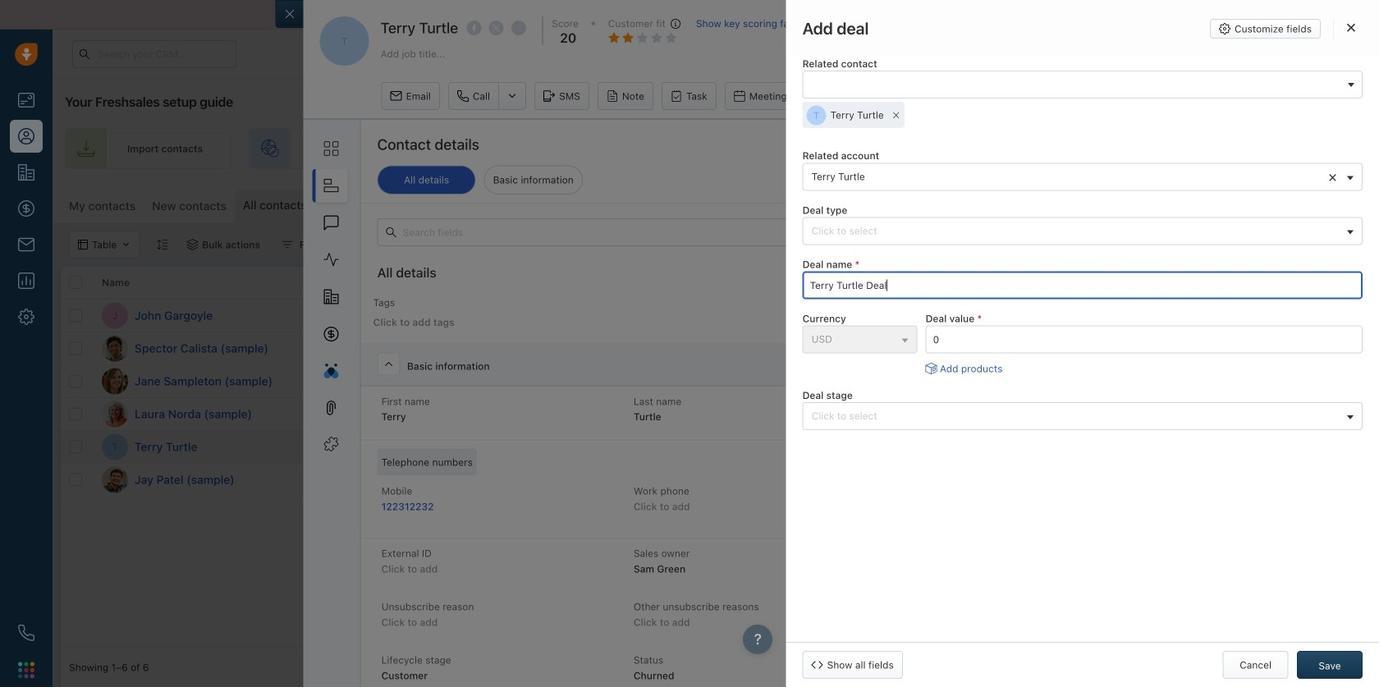 Task type: vqa. For each thing, say whether or not it's contained in the screenshot.
Neo Admin Center image
no



Task type: describe. For each thing, give the bounding box(es) containing it.
2 dialog from the left
[[787, 0, 1380, 687]]

send email image
[[1226, 49, 1238, 60]]

close image
[[1348, 23, 1356, 32]]

2 container_wx8msf4aqz5i3rn1 image from the left
[[282, 239, 293, 251]]

Search your CRM... text field
[[72, 40, 237, 68]]

j image
[[102, 467, 128, 493]]

1 vertical spatial container_wx8msf4aqz5i3rn1 image
[[677, 376, 688, 387]]

2 vertical spatial container_wx8msf4aqz5i3rn1 image
[[677, 441, 688, 453]]

s image
[[102, 336, 128, 362]]

l image
[[102, 401, 128, 428]]

j image
[[102, 368, 128, 395]]

1 dialog from the left
[[276, 0, 1380, 687]]



Task type: locate. For each thing, give the bounding box(es) containing it.
Search fields text field
[[377, 218, 870, 246]]

none search field inside dialog
[[803, 71, 1363, 99]]

1 container_wx8msf4aqz5i3rn1 image from the left
[[187, 239, 198, 251]]

row
[[61, 267, 422, 300]]

dialog
[[276, 0, 1380, 687], [787, 0, 1380, 687]]

row group
[[61, 300, 422, 497], [422, 300, 1380, 497]]

0 horizontal spatial container_wx8msf4aqz5i3rn1 image
[[187, 239, 198, 251]]

container_wx8msf4aqz5i3rn1 image
[[187, 239, 198, 251], [282, 239, 293, 251]]

what's new image
[[1262, 48, 1274, 59]]

cell
[[545, 300, 669, 332], [1038, 365, 1161, 398], [1161, 365, 1285, 398], [1285, 365, 1380, 398], [792, 464, 915, 496], [915, 464, 1038, 496], [1038, 464, 1161, 496], [1161, 464, 1285, 496], [1285, 464, 1380, 496]]

None search field
[[803, 71, 1363, 99]]

1 horizontal spatial container_wx8msf4aqz5i3rn1 image
[[282, 239, 293, 251]]

2 row group from the left
[[422, 300, 1380, 497]]

phone element
[[10, 617, 43, 650]]

phone image
[[18, 625, 34, 641]]

grid
[[61, 267, 1380, 648]]

1 row group from the left
[[61, 300, 422, 497]]

freshworks switcher image
[[18, 662, 34, 679]]

container_wx8msf4aqz5i3rn1 image
[[1050, 343, 1062, 354], [677, 376, 688, 387], [677, 441, 688, 453]]

press space to select this row. row
[[61, 300, 422, 333], [422, 300, 1380, 333], [61, 333, 422, 365], [422, 333, 1380, 365], [61, 365, 422, 398], [422, 365, 1380, 398], [61, 398, 422, 431], [422, 398, 1380, 431], [61, 431, 422, 464], [422, 431, 1380, 464], [61, 464, 422, 497], [422, 464, 1380, 497]]

Enter value number field
[[926, 326, 1363, 354]]

Start typing... text field
[[803, 272, 1363, 299]]

0 vertical spatial container_wx8msf4aqz5i3rn1 image
[[1050, 343, 1062, 354]]



